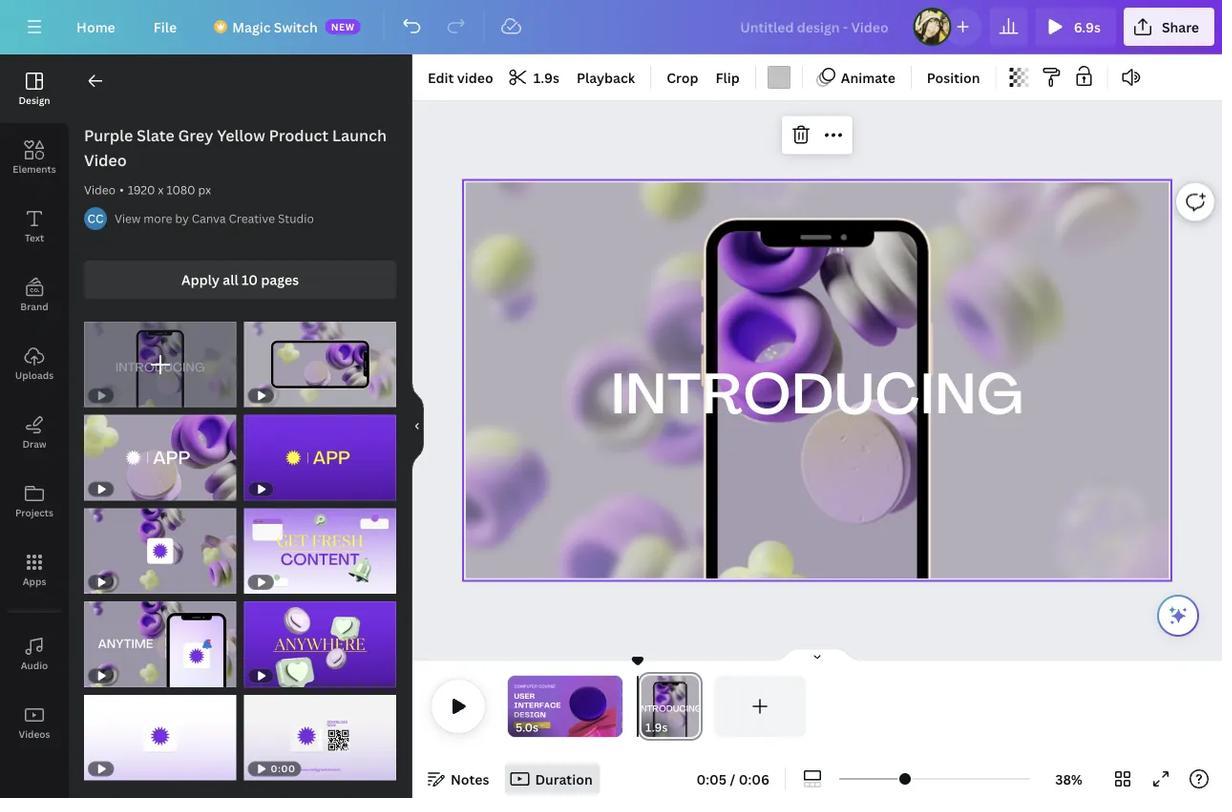 Task type: describe. For each thing, give the bounding box(es) containing it.
draw
[[22, 438, 46, 450]]

design for user interface design
[[622, 712, 654, 719]]

purple slate grey yellow product launch video element containing 0:00
[[84, 322, 236, 408]]

Page title text field
[[676, 718, 684, 738]]

1 course from the left
[[539, 685, 556, 689]]

apply all 10 pages
[[181, 271, 299, 289]]

videos button
[[0, 689, 69, 758]]

text
[[25, 231, 44, 244]]

x
[[158, 182, 164, 198]]

5.0s
[[516, 720, 539, 736]]

0:05
[[697, 771, 727, 789]]

flip
[[716, 68, 740, 86]]

file button
[[138, 8, 192, 46]]

draw button
[[0, 398, 69, 467]]

purple slate grey yellow product launch video
[[84, 125, 387, 171]]

apps button
[[0, 536, 69, 605]]

elements
[[13, 162, 56, 175]]

playback
[[577, 68, 636, 86]]

sign
[[521, 724, 529, 727]]

flip button
[[708, 62, 748, 93]]

38% button
[[1039, 764, 1101, 795]]

uploads
[[15, 369, 54, 382]]

user interface design sign up now!
[[514, 693, 561, 727]]

home
[[76, 18, 115, 36]]

purple
[[84, 125, 133, 146]]

more
[[144, 211, 172, 226]]

apply
[[181, 271, 220, 289]]

edit video button
[[420, 62, 501, 93]]

view more by canva creative studio button
[[115, 209, 314, 228]]

#c2c2c2 image
[[768, 66, 791, 89]]

audio
[[21, 659, 48, 672]]

user for user interface design sign up now!
[[514, 693, 535, 701]]

grey
[[178, 125, 213, 146]]

all
[[223, 271, 239, 289]]

up
[[530, 724, 535, 727]]

edit
[[428, 68, 454, 86]]

2 trimming, end edge slider from the left
[[686, 676, 703, 738]]

notes button
[[420, 764, 497, 795]]

new
[[331, 20, 355, 33]]

canva creative studio image
[[84, 207, 107, 230]]

main menu bar
[[0, 0, 1223, 54]]

10
[[242, 271, 258, 289]]

6.9s button
[[1036, 8, 1117, 46]]

2 course from the left
[[647, 685, 664, 689]]

side panel tab list
[[0, 54, 69, 758]]

hide image
[[412, 381, 424, 472]]

hide pages image
[[772, 648, 864, 663]]

videos
[[19, 728, 50, 741]]

1920
[[128, 182, 155, 198]]

switch
[[274, 18, 318, 36]]

launch
[[332, 125, 387, 146]]

user for user interface design
[[622, 693, 643, 701]]

design button
[[0, 54, 69, 123]]

0 horizontal spatial 1.9s
[[534, 68, 560, 86]]

px
[[198, 182, 211, 198]]

share button
[[1124, 8, 1215, 46]]

5.0s button
[[516, 718, 539, 738]]

interface for user interface design sign up now!
[[514, 703, 561, 710]]

text button
[[0, 192, 69, 261]]

pages
[[261, 271, 299, 289]]



Task type: vqa. For each thing, say whether or not it's contained in the screenshot.
the Canva Assistant icon
yes



Task type: locate. For each thing, give the bounding box(es) containing it.
1.9s button right video
[[503, 62, 567, 93]]

Design title text field
[[725, 8, 906, 46]]

0 vertical spatial 1.9s
[[534, 68, 560, 86]]

2 trimming, start edge slider from the left
[[638, 676, 655, 738]]

edit video
[[428, 68, 494, 86]]

computer up user interface design sign up now!
[[514, 685, 538, 689]]

1 vertical spatial video
[[84, 182, 116, 198]]

1 trimming, start edge slider from the left
[[508, 676, 522, 738]]

1.9s
[[534, 68, 560, 86], [646, 720, 668, 736]]

apps
[[23, 575, 46, 588]]

computer course up user interface design
[[622, 685, 664, 689]]

interface
[[514, 703, 561, 710], [622, 703, 669, 710]]

video inside purple slate grey yellow product launch video
[[84, 150, 127, 171]]

animate
[[841, 68, 896, 86]]

design inside button
[[19, 94, 50, 107]]

6.9s
[[1074, 18, 1101, 36]]

share
[[1163, 18, 1200, 36]]

trimming, end edge slider right the page title text field
[[686, 676, 703, 738]]

1 horizontal spatial trimming, end edge slider
[[686, 676, 703, 738]]

crop button
[[659, 62, 706, 93]]

design inside user interface design
[[622, 712, 654, 719]]

by
[[175, 211, 189, 226]]

creative
[[229, 211, 275, 226]]

elements button
[[0, 123, 69, 192]]

1 horizontal spatial user
[[622, 693, 643, 701]]

design for user interface design sign up now!
[[514, 712, 546, 719]]

now!
[[535, 724, 544, 727]]

introducing
[[612, 372, 1025, 428]]

computer up user interface design
[[622, 685, 646, 689]]

2 computer course from the left
[[622, 685, 664, 689]]

#c2c2c2 image
[[768, 66, 791, 89]]

1 video from the top
[[84, 150, 127, 171]]

yellow
[[217, 125, 265, 146]]

studio
[[278, 211, 314, 226]]

notes
[[451, 771, 490, 789]]

0 horizontal spatial design
[[19, 94, 50, 107]]

trimming, start edge slider for 1st trimming, end edge slider from the right
[[638, 676, 655, 738]]

course
[[539, 685, 556, 689], [647, 685, 664, 689]]

design up up
[[514, 712, 546, 719]]

0 vertical spatial 1.9s button
[[503, 62, 567, 93]]

user inside user interface design sign up now!
[[514, 693, 535, 701]]

2 video from the top
[[84, 182, 116, 198]]

0 horizontal spatial user
[[514, 693, 535, 701]]

1 horizontal spatial 1.9s
[[646, 720, 668, 736]]

computer course
[[514, 685, 556, 689], [622, 685, 664, 689]]

1 trimming, end edge slider from the left
[[610, 676, 623, 738]]

2 computer from the left
[[622, 685, 646, 689]]

design
[[19, 94, 50, 107], [514, 712, 546, 719], [622, 712, 654, 719]]

brand button
[[0, 261, 69, 330]]

0 vertical spatial video
[[84, 150, 127, 171]]

user interface design
[[622, 693, 669, 719]]

slate
[[137, 125, 175, 146]]

0 horizontal spatial trimming, end edge slider
[[610, 676, 623, 738]]

trimming, start edge slider for first trimming, end edge slider from the left
[[508, 676, 522, 738]]

2 interface from the left
[[622, 703, 669, 710]]

crop
[[667, 68, 699, 86]]

0 horizontal spatial computer course
[[514, 685, 556, 689]]

view more by canva creative studio
[[115, 211, 314, 226]]

1.9s button left the page title text field
[[646, 718, 668, 738]]

projects button
[[0, 467, 69, 536]]

0 horizontal spatial trimming, start edge slider
[[508, 676, 522, 738]]

1920 x 1080 px
[[128, 182, 211, 198]]

0:00
[[111, 390, 136, 402]]

computer
[[514, 685, 538, 689], [622, 685, 646, 689]]

home link
[[61, 8, 131, 46]]

1 computer from the left
[[514, 685, 538, 689]]

0 horizontal spatial computer
[[514, 685, 538, 689]]

1 horizontal spatial interface
[[622, 703, 669, 710]]

purple slate grey yellow product launch video element
[[84, 322, 236, 408], [244, 322, 396, 408], [84, 415, 236, 501], [244, 415, 396, 501], [84, 509, 236, 594], [244, 509, 396, 594], [84, 602, 236, 688], [244, 602, 396, 688], [84, 695, 236, 781], [244, 695, 396, 781]]

1.9s button
[[503, 62, 567, 93], [646, 718, 668, 738]]

product
[[269, 125, 329, 146]]

trimming, end edge slider left the page title text field
[[610, 676, 623, 738]]

1 horizontal spatial 1.9s button
[[646, 718, 668, 738]]

1 horizontal spatial design
[[514, 712, 546, 719]]

design inside user interface design sign up now!
[[514, 712, 546, 719]]

1 horizontal spatial computer
[[622, 685, 646, 689]]

brand
[[20, 300, 48, 313]]

design up the elements 'button'
[[19, 94, 50, 107]]

uploads button
[[0, 330, 69, 398]]

2 user from the left
[[622, 693, 643, 701]]

position button
[[920, 62, 988, 93]]

canva creative studio element
[[84, 207, 107, 230]]

0 horizontal spatial course
[[539, 685, 556, 689]]

1 vertical spatial 1.9s
[[646, 720, 668, 736]]

duration
[[535, 771, 593, 789]]

duration button
[[505, 764, 601, 795]]

canva
[[192, 211, 226, 226]]

trimming, start edge slider
[[508, 676, 522, 738], [638, 676, 655, 738]]

1.9s left the page title text field
[[646, 720, 668, 736]]

playback button
[[569, 62, 643, 93]]

audio button
[[0, 620, 69, 689]]

user inside user interface design
[[622, 693, 643, 701]]

projects
[[15, 506, 54, 519]]

video
[[457, 68, 494, 86]]

canva assistant image
[[1167, 605, 1190, 628]]

1 computer course from the left
[[514, 685, 556, 689]]

interface for user interface design
[[622, 703, 669, 710]]

trimming, end edge slider
[[610, 676, 623, 738], [686, 676, 703, 738]]

apply all 10 pages button
[[84, 261, 396, 299]]

38%
[[1056, 771, 1083, 789]]

position
[[928, 68, 981, 86]]

1 user from the left
[[514, 693, 535, 701]]

1 horizontal spatial trimming, start edge slider
[[638, 676, 655, 738]]

/
[[730, 771, 736, 789]]

0:06
[[739, 771, 770, 789]]

file
[[154, 18, 177, 36]]

1 horizontal spatial course
[[647, 685, 664, 689]]

1 interface from the left
[[514, 703, 561, 710]]

1 vertical spatial 1.9s button
[[646, 718, 668, 738]]

animate button
[[811, 62, 904, 93]]

video
[[84, 150, 127, 171], [84, 182, 116, 198]]

magic switch
[[232, 18, 318, 36]]

1080
[[167, 182, 195, 198]]

1 horizontal spatial computer course
[[622, 685, 664, 689]]

video up canva creative studio element
[[84, 182, 116, 198]]

0:05 / 0:06
[[697, 771, 770, 789]]

course up user interface design sign up now!
[[539, 685, 556, 689]]

trimming, start edge slider left up
[[508, 676, 522, 738]]

user
[[514, 693, 535, 701], [622, 693, 643, 701]]

view
[[115, 211, 141, 226]]

trimming, start edge slider left the page title text field
[[638, 676, 655, 738]]

0 horizontal spatial 1.9s button
[[503, 62, 567, 93]]

magic
[[232, 18, 271, 36]]

course up user interface design
[[647, 685, 664, 689]]

video down purple
[[84, 150, 127, 171]]

2 horizontal spatial design
[[622, 712, 654, 719]]

design left the page title text field
[[622, 712, 654, 719]]

1.9s left playback dropdown button
[[534, 68, 560, 86]]

computer course up user interface design sign up now!
[[514, 685, 556, 689]]

0 horizontal spatial interface
[[514, 703, 561, 710]]



